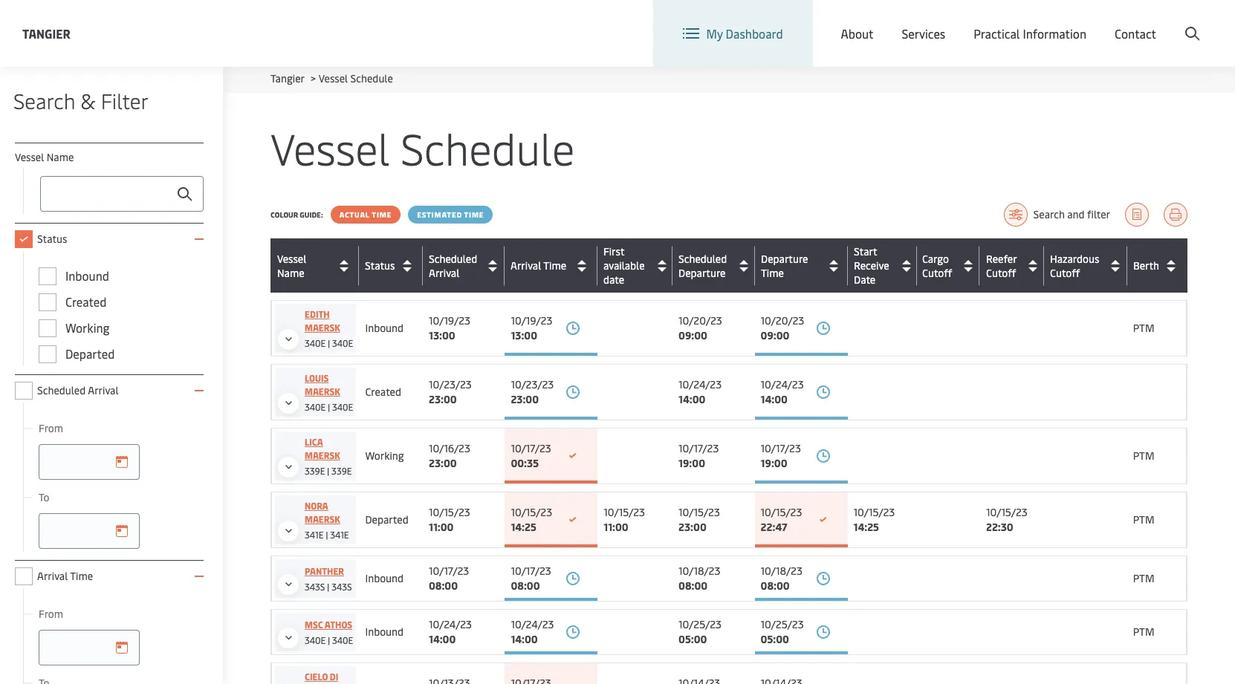 Task type: describe. For each thing, give the bounding box(es) containing it.
1 10/15/23 14:25 from the left
[[511, 506, 553, 535]]

maersk for created
[[305, 386, 340, 398]]

2 10/19/23 13:00 from the left
[[511, 314, 553, 343]]

1 10/20/23 from the left
[[679, 314, 722, 328]]

receive for 'start receive date' button corresponding to first reefer cutoff button from the right cargo cutoff button
[[854, 259, 890, 273]]

2 10/18/23 from the left
[[761, 564, 803, 578]]

first for 1st reefer cutoff button the first available date 'button'
[[604, 245, 625, 259]]

scheduled arrival button for first reefer cutoff button from the right's the first available date 'button'
[[429, 252, 501, 280]]

date for cargo cutoff button related to 1st reefer cutoff button's 'start receive date' button
[[854, 273, 876, 287]]

4 10/15/23 from the left
[[679, 506, 720, 520]]

information
[[1023, 25, 1087, 42]]

>
[[311, 71, 316, 85]]

cargo cutoff for first reefer cutoff button from the right
[[923, 252, 953, 280]]

estimated time
[[417, 210, 484, 220]]

1 10/19/23 13:00 from the left
[[429, 314, 471, 343]]

and
[[1068, 207, 1085, 222]]

first available date for 1st reefer cutoff button the first available date 'button'
[[604, 245, 645, 287]]

2 10/20/23 09:00 from the left
[[761, 314, 805, 343]]

2 reefer cutoff button from the left
[[987, 252, 1041, 280]]

0 vertical spatial working
[[65, 320, 110, 336]]

cutoff for 1st reefer cutoff button
[[987, 266, 1017, 280]]

date for 1st reefer cutoff button the first available date 'button'
[[604, 273, 625, 287]]

global
[[949, 14, 983, 30]]

global menu
[[949, 14, 1017, 30]]

10/17/23 00:35
[[511, 442, 551, 471]]

tangier > vessel schedule
[[271, 71, 393, 85]]

my dashboard button
[[683, 0, 783, 67]]

2 10/25/23 05:00 from the left
[[761, 618, 804, 647]]

msc
[[305, 619, 323, 631]]

2 10/17/23 08:00 from the left
[[511, 564, 551, 593]]

2 10/15/23 14:25 from the left
[[854, 506, 895, 535]]

edith maersk 340e | 340e
[[305, 309, 353, 349]]

10/16/23
[[429, 442, 471, 456]]

cargo cutoff button for 1st reefer cutoff button
[[923, 252, 977, 280]]

nora
[[305, 500, 328, 512]]

first for first reefer cutoff button from the right's the first available date 'button'
[[604, 245, 625, 259]]

ptm for 10/17/23
[[1134, 449, 1155, 463]]

practical information
[[974, 25, 1087, 42]]

| inside panther 343s | 343s
[[327, 581, 330, 593]]

4 08:00 from the left
[[761, 579, 790, 593]]

maersk for departed
[[305, 514, 340, 526]]

2 13:00 from the left
[[511, 329, 538, 343]]

1 339e from the left
[[305, 465, 325, 477]]

&
[[81, 86, 96, 114]]

msc athos 340e | 340e
[[305, 619, 353, 647]]

cutoff for first reefer cutoff button from the right cargo cutoff button
[[923, 266, 953, 280]]

filter
[[1088, 207, 1111, 222]]

vessel schedule
[[271, 118, 575, 177]]

contact button
[[1115, 0, 1157, 67]]

1 14:25 from the left
[[511, 520, 537, 535]]

2 10/25/23 from the left
[[761, 618, 804, 632]]

name for 1st reefer cutoff button the first available date 'button'
[[277, 266, 305, 280]]

1 19:00 from the left
[[679, 456, 706, 471]]

1 10/23/23 23:00 from the left
[[429, 378, 472, 407]]

3 ptm from the top
[[1134, 513, 1155, 527]]

lica
[[305, 436, 323, 448]]

Created checkbox
[[39, 294, 57, 312]]

2 10/19/23 from the left
[[511, 314, 553, 328]]

receive for cargo cutoff button related to 1st reefer cutoff button's 'start receive date' button
[[854, 259, 889, 273]]

search and filter
[[1034, 207, 1111, 222]]

panther
[[305, 566, 344, 578]]

location
[[855, 13, 901, 30]]

1 10/15/23 11:00 from the left
[[429, 506, 470, 535]]

10/15/23 22:30
[[987, 506, 1028, 535]]

10/15/23 23:00
[[679, 506, 720, 535]]

nora maersk 341e | 341e
[[305, 500, 349, 541]]

estimated
[[417, 210, 462, 220]]

scheduled departure button for 'start receive date' button corresponding to first reefer cutoff button from the right cargo cutoff button's the departure time button
[[679, 252, 752, 280]]

start receive date for cargo cutoff button related to 1st reefer cutoff button's 'start receive date' button
[[854, 245, 889, 287]]

scheduled arrival for the scheduled arrival "button" corresponding to 1st reefer cutoff button the first available date 'button'
[[429, 252, 477, 280]]

first available date button for first reefer cutoff button from the right
[[604, 245, 669, 287]]

0 horizontal spatial tangier link
[[22, 24, 70, 43]]

maersk for inbound
[[305, 322, 340, 334]]

first available date button for 1st reefer cutoff button
[[604, 245, 669, 287]]

available for first reefer cutoff button from the right's the first available date 'button'
[[604, 259, 645, 273]]

reefer for first reefer cutoff button from the right
[[987, 252, 1017, 266]]

cielo di
[[305, 671, 338, 685]]

0 vertical spatial departed
[[65, 346, 115, 362]]

panther 343s | 343s
[[305, 566, 352, 593]]

1 10/25/23 05:00 from the left
[[679, 618, 722, 647]]

search for search and filter
[[1034, 207, 1065, 222]]

login / create account
[[1087, 14, 1207, 30]]

1 reefer cutoff button from the left
[[987, 252, 1041, 280]]

search & filter
[[13, 86, 149, 114]]

ptm for 10/20/23
[[1134, 321, 1155, 335]]

1 vertical spatial schedule
[[401, 118, 575, 177]]

time for actual time
[[372, 210, 392, 220]]

colour
[[271, 210, 298, 220]]

inbound right inbound option
[[65, 268, 109, 284]]

my
[[707, 25, 723, 42]]

search and filter button
[[1004, 203, 1111, 227]]

reefer cutoff for first reefer cutoff button from the right
[[987, 252, 1017, 280]]

2 341e from the left
[[330, 529, 349, 541]]

my dashboard
[[707, 25, 783, 42]]

guide:
[[300, 210, 323, 220]]

date for 'start receive date' button corresponding to first reefer cutoff button from the right cargo cutoff button
[[854, 273, 876, 287]]

cargo cutoff for 1st reefer cutoff button
[[923, 252, 953, 280]]

10/15/23 22:47
[[761, 506, 802, 535]]

1 343s from the left
[[305, 581, 325, 593]]

practical information button
[[974, 0, 1087, 67]]

berth button for first reefer cutoff button from the right
[[1134, 254, 1184, 278]]

tangier for tangier
[[22, 25, 70, 41]]

hazardous cutoff button for first reefer cutoff button from the right's berth "button"
[[1051, 252, 1124, 280]]

from text field for time
[[39, 630, 140, 666]]

switch location
[[817, 13, 901, 30]]

switch location button
[[793, 13, 901, 30]]

louis
[[305, 372, 329, 384]]

edith
[[305, 309, 330, 320]]

global menu button
[[916, 0, 1031, 44]]

1 10/20/23 09:00 from the left
[[679, 314, 722, 343]]

from text field for arrival
[[39, 445, 140, 480]]

2 19:00 from the left
[[761, 456, 788, 471]]

Inbound checkbox
[[39, 268, 57, 285]]

about
[[841, 25, 874, 42]]

services
[[902, 25, 946, 42]]



Task type: vqa. For each thing, say whether or not it's contained in the screenshot.


Task type: locate. For each thing, give the bounding box(es) containing it.
1 11:00 from the left
[[429, 520, 454, 535]]

0 horizontal spatial 339e
[[305, 465, 325, 477]]

10/23/23 up 10/16/23
[[429, 378, 472, 392]]

1 start receive date from the left
[[854, 245, 889, 287]]

tangier for tangier > vessel schedule
[[271, 71, 304, 85]]

0 horizontal spatial 10/17/23 19:00
[[679, 442, 719, 471]]

arrival
[[511, 259, 541, 273], [511, 259, 542, 273], [429, 266, 460, 280], [429, 266, 460, 280], [88, 384, 119, 398], [37, 569, 68, 584]]

start receive date button for cargo cutoff button related to 1st reefer cutoff button
[[854, 245, 913, 287]]

1 horizontal spatial 10/20/23
[[761, 314, 805, 328]]

2 05:00 from the left
[[761, 633, 790, 647]]

departure time button for cargo cutoff button related to 1st reefer cutoff button's 'start receive date' button
[[761, 252, 844, 280]]

maersk down nora
[[305, 514, 340, 526]]

| inside msc athos 340e | 340e
[[328, 635, 330, 647]]

scheduled arrival button
[[429, 252, 501, 280], [429, 252, 501, 280]]

reefer cutoff for 1st reefer cutoff button
[[987, 252, 1017, 280]]

Departed checkbox
[[39, 346, 57, 364]]

0 horizontal spatial departed
[[65, 346, 115, 362]]

341e up "panther" on the left bottom of the page
[[330, 529, 349, 541]]

cargo cutoff button for first reefer cutoff button from the right
[[923, 252, 976, 280]]

1 10/19/23 from the left
[[429, 314, 471, 328]]

1 horizontal spatial 341e
[[330, 529, 349, 541]]

2 14:25 from the left
[[854, 520, 879, 535]]

10/17/23 19:00 up 10/15/23 22:47 on the right bottom of page
[[761, 442, 801, 471]]

2 berth from the left
[[1134, 259, 1160, 273]]

actual
[[340, 210, 370, 220]]

1 horizontal spatial 09:00
[[761, 329, 790, 343]]

2 departure time button from the left
[[761, 252, 845, 280]]

cielo di button
[[278, 671, 353, 685]]

10/18/23 08:00
[[679, 564, 721, 593], [761, 564, 803, 593]]

1 horizontal spatial 05:00
[[761, 633, 790, 647]]

0 horizontal spatial 10/17/23 08:00
[[429, 564, 469, 593]]

arrival time button for the scheduled arrival "button" corresponding to 1st reefer cutoff button the first available date 'button'
[[511, 254, 594, 278]]

340e up louis maersk 340e | 340e
[[332, 338, 353, 349]]

10/19/23
[[429, 314, 471, 328], [511, 314, 553, 328]]

maersk down louis
[[305, 386, 340, 398]]

2 10/20/23 from the left
[[761, 314, 805, 328]]

search inside search and filter button
[[1034, 207, 1065, 222]]

1 10/15/23 from the left
[[429, 506, 470, 520]]

ptm for 10/18/23
[[1134, 572, 1155, 586]]

10/23/23 23:00 up the 10/17/23 00:35
[[511, 378, 554, 407]]

arrival time button for first reefer cutoff button from the right's the first available date 'button' the scheduled arrival "button"
[[511, 254, 594, 278]]

colour guide:
[[271, 210, 323, 220]]

10/17/23
[[511, 442, 551, 456], [679, 442, 719, 456], [761, 442, 801, 456], [429, 564, 469, 578], [511, 564, 551, 578]]

start receive date
[[854, 245, 889, 287], [854, 245, 890, 287]]

0 horizontal spatial 10/19/23
[[429, 314, 471, 328]]

working right working checkbox
[[65, 320, 110, 336]]

10/23/23 23:00
[[429, 378, 472, 407], [511, 378, 554, 407]]

0 horizontal spatial 10/20/23
[[679, 314, 722, 328]]

343s
[[305, 581, 325, 593], [332, 581, 352, 593]]

louis maersk 340e | 340e
[[305, 372, 353, 413]]

10/18/23 down the 22:47
[[761, 564, 803, 578]]

from for scheduled
[[39, 422, 63, 436]]

| up nora
[[327, 465, 330, 477]]

340e down louis
[[305, 401, 326, 413]]

hazardous cutoff for first reefer cutoff button from the right
[[1051, 252, 1100, 280]]

1 berth from the left
[[1134, 259, 1160, 273]]

2 343s from the left
[[332, 581, 352, 593]]

available
[[604, 259, 645, 273], [604, 259, 645, 273]]

2 10/23/23 from the left
[[511, 378, 554, 392]]

0 horizontal spatial 343s
[[305, 581, 325, 593]]

vessel name for first reefer cutoff button from the right's the first available date 'button'
[[277, 252, 307, 280]]

339e up nora maersk 341e | 341e
[[332, 465, 352, 477]]

None checkbox
[[15, 568, 33, 586]]

start receive date button for first reefer cutoff button from the right cargo cutoff button
[[854, 245, 914, 287]]

cargo for first reefer cutoff button from the right cargo cutoff button
[[923, 252, 949, 266]]

switch
[[817, 13, 853, 30]]

0 horizontal spatial schedule
[[351, 71, 393, 85]]

1 vertical spatial working
[[365, 449, 404, 463]]

search for search & filter
[[13, 86, 75, 114]]

vessel name button for the scheduled arrival "button" corresponding to 1st reefer cutoff button the first available date 'button'
[[277, 252, 356, 280]]

status for first reefer cutoff button from the right's the first available date 'button' the scheduled arrival "button"
[[365, 259, 395, 273]]

status for the scheduled arrival "button" corresponding to 1st reefer cutoff button the first available date 'button'
[[365, 259, 396, 273]]

filter
[[101, 86, 149, 114]]

scheduled departure
[[679, 252, 727, 280], [679, 252, 727, 280]]

19:00 up 10/15/23 22:47 on the right bottom of page
[[761, 456, 788, 471]]

arrival time for the scheduled arrival "button" corresponding to 1st reefer cutoff button the first available date 'button'
[[511, 259, 567, 273]]

1 horizontal spatial 10/20/23 09:00
[[761, 314, 805, 343]]

1 date from the left
[[854, 273, 876, 287]]

0 horizontal spatial 10/25/23 05:00
[[679, 618, 722, 647]]

1 horizontal spatial 10/17/23 19:00
[[761, 442, 801, 471]]

hazardous cutoff button for berth "button" corresponding to 1st reefer cutoff button
[[1051, 252, 1124, 280]]

start receive date for 'start receive date' button corresponding to first reefer cutoff button from the right cargo cutoff button
[[854, 245, 890, 287]]

2 ptm from the top
[[1134, 449, 1155, 463]]

dashboard
[[726, 25, 783, 42]]

0 horizontal spatial search
[[13, 86, 75, 114]]

| for 10/15/23 11:00
[[326, 529, 328, 541]]

0 horizontal spatial 10/23/23 23:00
[[429, 378, 472, 407]]

inbound for 10/17/23 08:00
[[365, 572, 404, 586]]

2 date from the left
[[854, 273, 876, 287]]

available for 1st reefer cutoff button the first available date 'button'
[[604, 259, 645, 273]]

1 vertical spatial search
[[1034, 207, 1065, 222]]

5 ptm from the top
[[1134, 625, 1155, 639]]

1 time from the left
[[372, 210, 392, 220]]

receive
[[854, 259, 889, 273], [854, 259, 890, 273]]

0 horizontal spatial created
[[65, 294, 107, 310]]

1 from text field from the top
[[39, 445, 140, 480]]

from
[[39, 422, 63, 436], [39, 607, 63, 622]]

340e down edith
[[305, 338, 326, 349]]

1 horizontal spatial 10/18/23 08:00
[[761, 564, 803, 593]]

inbound right edith maersk 340e | 340e
[[365, 321, 404, 335]]

1 berth button from the left
[[1134, 254, 1184, 278]]

2 scheduled arrival button from the left
[[429, 252, 501, 280]]

10/23/23 up the 10/17/23 00:35
[[511, 378, 554, 392]]

0 vertical spatial search
[[13, 86, 75, 114]]

berth button for 1st reefer cutoff button
[[1134, 254, 1184, 278]]

2 11:00 from the left
[[604, 520, 629, 535]]

account
[[1164, 14, 1207, 30]]

2 339e from the left
[[332, 465, 352, 477]]

19:00
[[679, 456, 706, 471], [761, 456, 788, 471]]

search left 'and'
[[1034, 207, 1065, 222]]

1 horizontal spatial created
[[365, 385, 401, 399]]

cutoff for first reefer cutoff button from the right
[[987, 266, 1017, 280]]

10/19/23 13:00
[[429, 314, 471, 343], [511, 314, 553, 343]]

10/15/23 11:00
[[429, 506, 470, 535], [604, 506, 645, 535]]

date for first reefer cutoff button from the right's the first available date 'button'
[[604, 273, 625, 287]]

created right created option
[[65, 294, 107, 310]]

athos
[[325, 619, 353, 631]]

1 horizontal spatial search
[[1034, 207, 1065, 222]]

10/18/23 08:00 down the 22:47
[[761, 564, 803, 593]]

scheduled departure button
[[679, 252, 752, 280], [679, 252, 751, 280]]

1 horizontal spatial working
[[365, 449, 404, 463]]

vessel name button for first reefer cutoff button from the right's the first available date 'button' the scheduled arrival "button"
[[277, 252, 355, 280]]

departure time button
[[761, 252, 844, 280], [761, 252, 845, 280]]

cargo
[[923, 252, 949, 266], [923, 252, 950, 266]]

1 horizontal spatial 10/15/23 14:25
[[854, 506, 895, 535]]

| down edith
[[328, 338, 330, 349]]

1 horizontal spatial tangier
[[271, 71, 304, 85]]

0 vertical spatial from text field
[[39, 445, 140, 480]]

1 horizontal spatial 10/19/23 13:00
[[511, 314, 553, 343]]

reefer cutoff
[[987, 252, 1017, 280], [987, 252, 1017, 280]]

0 horizontal spatial 14:25
[[511, 520, 537, 535]]

23:00 inside 10/15/23 23:00
[[679, 520, 707, 535]]

2 10/15/23 from the left
[[511, 506, 553, 520]]

2 10/17/23 19:00 from the left
[[761, 442, 801, 471]]

0 horizontal spatial 10/18/23 08:00
[[679, 564, 721, 593]]

first available date
[[604, 245, 645, 287], [604, 245, 645, 287]]

339e down lica
[[305, 465, 325, 477]]

contact
[[1115, 25, 1157, 42]]

| down "panther" on the left bottom of the page
[[327, 581, 330, 593]]

departed right departed checkbox
[[65, 346, 115, 362]]

time
[[544, 259, 567, 273], [544, 259, 567, 273], [761, 266, 784, 280], [761, 266, 784, 280], [70, 569, 93, 584]]

10/25/23
[[679, 618, 722, 632], [761, 618, 804, 632]]

| down nora
[[326, 529, 328, 541]]

0 horizontal spatial 05:00
[[679, 633, 707, 647]]

services button
[[902, 0, 946, 67]]

1 horizontal spatial tangier link
[[271, 71, 304, 85]]

2 time from the left
[[464, 210, 484, 220]]

1 maersk from the top
[[305, 322, 340, 334]]

1 vertical spatial tangier link
[[271, 71, 304, 85]]

2 reefer cutoff from the left
[[987, 252, 1017, 280]]

1 reefer from the left
[[987, 252, 1017, 266]]

From text field
[[39, 445, 140, 480], [39, 630, 140, 666]]

1 05:00 from the left
[[679, 633, 707, 647]]

| for 10/16/23 23:00
[[327, 465, 330, 477]]

0 horizontal spatial 10/23/23
[[429, 378, 472, 392]]

vessel name
[[15, 150, 74, 164], [277, 252, 307, 280], [277, 252, 307, 280]]

maersk inside edith maersk 340e | 340e
[[305, 322, 340, 334]]

5 10/15/23 from the left
[[761, 506, 802, 520]]

6 10/15/23 from the left
[[854, 506, 895, 520]]

time right 'estimated'
[[464, 210, 484, 220]]

inbound for 10/19/23 13:00
[[365, 321, 404, 335]]

| inside lica maersk 339e | 339e
[[327, 465, 330, 477]]

340e up lica maersk 339e | 339e
[[332, 401, 353, 413]]

login
[[1087, 14, 1116, 30]]

1 10/18/23 08:00 from the left
[[679, 564, 721, 593]]

| for 10/23/23 23:00
[[328, 401, 330, 413]]

scheduled arrival
[[429, 252, 477, 280], [429, 252, 478, 280], [37, 384, 119, 398]]

/
[[1119, 14, 1124, 30]]

1 scheduled arrival button from the left
[[429, 252, 501, 280]]

1 horizontal spatial departed
[[365, 513, 409, 527]]

1 horizontal spatial 19:00
[[761, 456, 788, 471]]

3 08:00 from the left
[[679, 579, 708, 593]]

0 horizontal spatial 10/25/23
[[679, 618, 722, 632]]

1 10/18/23 from the left
[[679, 564, 721, 578]]

1 horizontal spatial schedule
[[401, 118, 575, 177]]

1 13:00 from the left
[[429, 329, 455, 343]]

to
[[39, 491, 49, 505]]

maersk
[[305, 322, 340, 334], [305, 386, 340, 398], [305, 450, 340, 462], [305, 514, 340, 526]]

login / create account link
[[1060, 0, 1207, 44]]

1 09:00 from the left
[[679, 329, 708, 343]]

2 start receive date button from the left
[[854, 245, 914, 287]]

0 horizontal spatial tangier
[[22, 25, 70, 41]]

vessel name button
[[277, 252, 356, 280], [277, 252, 355, 280]]

1 horizontal spatial 10/23/23
[[511, 378, 554, 392]]

vessel name for 1st reefer cutoff button the first available date 'button'
[[277, 252, 307, 280]]

time
[[372, 210, 392, 220], [464, 210, 484, 220]]

1 08:00 from the left
[[429, 579, 458, 593]]

| down athos
[[328, 635, 330, 647]]

340e down athos
[[332, 635, 353, 647]]

10/16/23 23:00
[[429, 442, 471, 471]]

2 maersk from the top
[[305, 386, 340, 398]]

tangier link
[[22, 24, 70, 43], [271, 71, 304, 85]]

0 vertical spatial tangier link
[[22, 24, 70, 43]]

cargo for cargo cutoff button related to 1st reefer cutoff button
[[923, 252, 950, 266]]

1 horizontal spatial time
[[464, 210, 484, 220]]

2 receive from the left
[[854, 259, 890, 273]]

1 horizontal spatial 10/15/23 11:00
[[604, 506, 645, 535]]

7 10/15/23 from the left
[[987, 506, 1028, 520]]

0 horizontal spatial 13:00
[[429, 329, 455, 343]]

1 341e from the left
[[305, 529, 324, 541]]

10/23/23
[[429, 378, 472, 392], [511, 378, 554, 392]]

10/24/23
[[679, 378, 722, 392], [761, 378, 804, 392], [429, 618, 472, 632], [511, 618, 554, 632]]

2 start receive date from the left
[[854, 245, 890, 287]]

start
[[854, 245, 877, 259], [854, 245, 878, 259]]

reefer cutoff button
[[987, 252, 1041, 280], [987, 252, 1041, 280]]

1 horizontal spatial 11:00
[[604, 520, 629, 535]]

09:00
[[679, 329, 708, 343], [761, 329, 790, 343]]

2 from text field from the top
[[39, 630, 140, 666]]

maersk inside lica maersk 339e | 339e
[[305, 450, 340, 462]]

4 maersk from the top
[[305, 514, 340, 526]]

inbound right athos
[[365, 625, 404, 639]]

time for estimated time
[[464, 210, 484, 220]]

1 horizontal spatial 10/23/23 23:00
[[511, 378, 554, 407]]

10/17/23 19:00 up 10/15/23 23:00
[[679, 442, 719, 471]]

1 horizontal spatial 13:00
[[511, 329, 538, 343]]

0 horizontal spatial 10/15/23 14:25
[[511, 506, 553, 535]]

0 horizontal spatial 09:00
[[679, 329, 708, 343]]

1 10/17/23 08:00 from the left
[[429, 564, 469, 593]]

2 10/15/23 11:00 from the left
[[604, 506, 645, 535]]

scheduled
[[429, 252, 477, 266], [429, 252, 478, 266], [679, 252, 727, 266], [679, 252, 727, 266], [37, 384, 86, 398]]

| inside edith maersk 340e | 340e
[[328, 338, 330, 349]]

lica maersk 339e | 339e
[[305, 436, 352, 477]]

1 receive from the left
[[854, 259, 889, 273]]

first
[[604, 245, 625, 259], [604, 245, 625, 259]]

10/18/23
[[679, 564, 721, 578], [761, 564, 803, 578]]

1 vertical spatial departed
[[365, 513, 409, 527]]

departed
[[65, 346, 115, 362], [365, 513, 409, 527]]

1 horizontal spatial 343s
[[332, 581, 352, 593]]

search
[[13, 86, 75, 114], [1034, 207, 1065, 222]]

0 horizontal spatial 10/15/23 11:00
[[429, 506, 470, 535]]

maersk inside louis maersk 340e | 340e
[[305, 386, 340, 398]]

name
[[47, 150, 74, 164], [277, 266, 305, 280], [277, 266, 305, 280]]

0 vertical spatial tangier
[[22, 25, 70, 41]]

2 09:00 from the left
[[761, 329, 790, 343]]

start for cargo cutoff button related to 1st reefer cutoff button's 'start receive date' button
[[854, 245, 877, 259]]

1 departure time from the left
[[761, 252, 808, 280]]

maersk down lica
[[305, 450, 340, 462]]

time right the actual on the top left
[[372, 210, 392, 220]]

practical
[[974, 25, 1020, 42]]

1 vertical spatial tangier
[[271, 71, 304, 85]]

| for 10/19/23 13:00
[[328, 338, 330, 349]]

1 horizontal spatial 10/25/23
[[761, 618, 804, 632]]

actual time
[[340, 210, 392, 220]]

first available date button
[[604, 245, 669, 287], [604, 245, 669, 287]]

scheduled arrival button for 1st reefer cutoff button the first available date 'button'
[[429, 252, 501, 280]]

340e down 'msc'
[[305, 635, 326, 647]]

| for 10/24/23 14:00
[[328, 635, 330, 647]]

departure time for 'start receive date' button corresponding to first reefer cutoff button from the right cargo cutoff button
[[761, 252, 808, 280]]

00:35
[[511, 456, 539, 471]]

berth for first reefer cutoff button from the right's berth "button"
[[1134, 259, 1160, 273]]

from for arrival
[[39, 607, 63, 622]]

4 ptm from the top
[[1134, 572, 1155, 586]]

2 08:00 from the left
[[511, 579, 540, 593]]

create
[[1127, 14, 1161, 30]]

1 horizontal spatial 10/18/23
[[761, 564, 803, 578]]

341e down nora
[[305, 529, 324, 541]]

| inside louis maersk 340e | 340e
[[328, 401, 330, 413]]

10/18/23 08:00 down 10/15/23 23:00
[[679, 564, 721, 593]]

about button
[[841, 0, 874, 67]]

hazardous cutoff
[[1051, 252, 1100, 280], [1051, 252, 1100, 280]]

maersk inside nora maersk 341e | 341e
[[305, 514, 340, 526]]

1 vertical spatial from text field
[[39, 630, 140, 666]]

1 start from the left
[[854, 245, 877, 259]]

scheduled departure button for cargo cutoff button related to 1st reefer cutoff button's 'start receive date' button the departure time button
[[679, 252, 751, 280]]

ptm for 10/25/23
[[1134, 625, 1155, 639]]

None text field
[[40, 176, 204, 212]]

search left &
[[13, 86, 75, 114]]

0 horizontal spatial 10/20/23 09:00
[[679, 314, 722, 343]]

3 maersk from the top
[[305, 450, 340, 462]]

hazardous cutoff for 1st reefer cutoff button
[[1051, 252, 1100, 280]]

0 horizontal spatial 19:00
[[679, 456, 706, 471]]

1 horizontal spatial 339e
[[332, 465, 352, 477]]

1 10/25/23 from the left
[[679, 618, 722, 632]]

1 10/17/23 19:00 from the left
[[679, 442, 719, 471]]

22:47
[[761, 520, 788, 535]]

arrival time
[[511, 259, 567, 273], [511, 259, 567, 273], [37, 569, 93, 584]]

date
[[604, 273, 625, 287], [604, 273, 625, 287]]

1 vertical spatial from
[[39, 607, 63, 622]]

1 from from the top
[[39, 422, 63, 436]]

2 start from the left
[[854, 245, 878, 259]]

menu
[[986, 14, 1017, 30]]

1 ptm from the top
[[1134, 321, 1155, 335]]

10/18/23 down 10/15/23 23:00
[[679, 564, 721, 578]]

2 reefer from the left
[[987, 252, 1017, 266]]

| inside nora maersk 341e | 341e
[[326, 529, 328, 541]]

1 horizontal spatial 10/17/23 08:00
[[511, 564, 551, 593]]

Working checkbox
[[39, 320, 57, 338]]

19:00 up 10/15/23 23:00
[[679, 456, 706, 471]]

10/20/23 09:00
[[679, 314, 722, 343], [761, 314, 805, 343]]

23:00 inside 10/16/23 23:00
[[429, 456, 457, 471]]

1 horizontal spatial 10/25/23 05:00
[[761, 618, 804, 647]]

1 reefer cutoff from the left
[[987, 252, 1017, 280]]

departure time for cargo cutoff button related to 1st reefer cutoff button's 'start receive date' button
[[761, 252, 808, 280]]

| down louis
[[328, 401, 330, 413]]

cutoff for cargo cutoff button related to 1st reefer cutoff button
[[923, 266, 953, 280]]

first available date for first reefer cutoff button from the right's the first available date 'button'
[[604, 245, 645, 287]]

start for 'start receive date' button corresponding to first reefer cutoff button from the right cargo cutoff button
[[854, 245, 878, 259]]

22:30
[[987, 520, 1014, 535]]

|
[[328, 338, 330, 349], [328, 401, 330, 413], [327, 465, 330, 477], [326, 529, 328, 541], [327, 581, 330, 593], [328, 635, 330, 647]]

10/23/23 23:00 up 10/16/23
[[429, 378, 472, 407]]

scheduled arrival for first reefer cutoff button from the right's the first available date 'button' the scheduled arrival "button"
[[429, 252, 478, 280]]

date
[[854, 273, 876, 287], [854, 273, 876, 287]]

1 horizontal spatial 14:25
[[854, 520, 879, 535]]

0 horizontal spatial 10/18/23
[[679, 564, 721, 578]]

di
[[330, 671, 338, 683]]

vessel
[[319, 71, 348, 85], [271, 118, 390, 177], [15, 150, 44, 164], [277, 252, 307, 266], [277, 252, 307, 266]]

2 from from the top
[[39, 607, 63, 622]]

reefer for 1st reefer cutoff button
[[987, 252, 1017, 266]]

maersk down edith
[[305, 322, 340, 334]]

11:00
[[429, 520, 454, 535], [604, 520, 629, 535]]

1 departure time button from the left
[[761, 252, 844, 280]]

2 berth button from the left
[[1134, 254, 1184, 278]]

0 horizontal spatial working
[[65, 320, 110, 336]]

scheduled departure for first reefer cutoff button from the right's the first available date 'button'
[[679, 252, 727, 280]]

08:00
[[429, 579, 458, 593], [511, 579, 540, 593], [679, 579, 708, 593], [761, 579, 790, 593]]

cielo
[[305, 671, 328, 683]]

05:00
[[679, 633, 707, 647], [761, 633, 790, 647]]

name for first reefer cutoff button from the right's the first available date 'button'
[[277, 266, 305, 280]]

0 horizontal spatial 10/19/23 13:00
[[429, 314, 471, 343]]

0 horizontal spatial time
[[372, 210, 392, 220]]

0 vertical spatial from
[[39, 422, 63, 436]]

2 departure time from the left
[[761, 252, 808, 280]]

departure time button for 'start receive date' button corresponding to first reefer cutoff button from the right cargo cutoff button
[[761, 252, 845, 280]]

2 10/18/23 08:00 from the left
[[761, 564, 803, 593]]

created right louis maersk 340e | 340e
[[365, 385, 401, 399]]

arrival time for first reefer cutoff button from the right's the first available date 'button' the scheduled arrival "button"
[[511, 259, 567, 273]]

departed right nora maersk 341e | 341e
[[365, 513, 409, 527]]

inbound right panther 343s | 343s
[[365, 572, 404, 586]]

None checkbox
[[15, 230, 33, 248], [15, 382, 33, 400], [15, 230, 33, 248], [15, 382, 33, 400]]

1 horizontal spatial 10/19/23
[[511, 314, 553, 328]]

0 vertical spatial schedule
[[351, 71, 393, 85]]

0 horizontal spatial 341e
[[305, 529, 324, 541]]

10/17/23 19:00
[[679, 442, 719, 471], [761, 442, 801, 471]]

1 start receive date button from the left
[[854, 245, 913, 287]]

1 vertical spatial created
[[365, 385, 401, 399]]

0 horizontal spatial 11:00
[[429, 520, 454, 535]]

1 10/23/23 from the left
[[429, 378, 472, 392]]

3 10/15/23 from the left
[[604, 506, 645, 520]]

inbound for 10/24/23 14:00
[[365, 625, 404, 639]]

To text field
[[39, 514, 140, 549]]

hazardous cutoff button
[[1051, 252, 1124, 280], [1051, 252, 1124, 280]]

2 10/23/23 23:00 from the left
[[511, 378, 554, 407]]

0 vertical spatial created
[[65, 294, 107, 310]]

berth for berth "button" corresponding to 1st reefer cutoff button
[[1134, 259, 1160, 273]]

working right lica maersk 339e | 339e
[[365, 449, 404, 463]]

scheduled departure for 1st reefer cutoff button the first available date 'button'
[[679, 252, 727, 280]]

maersk for working
[[305, 450, 340, 462]]



